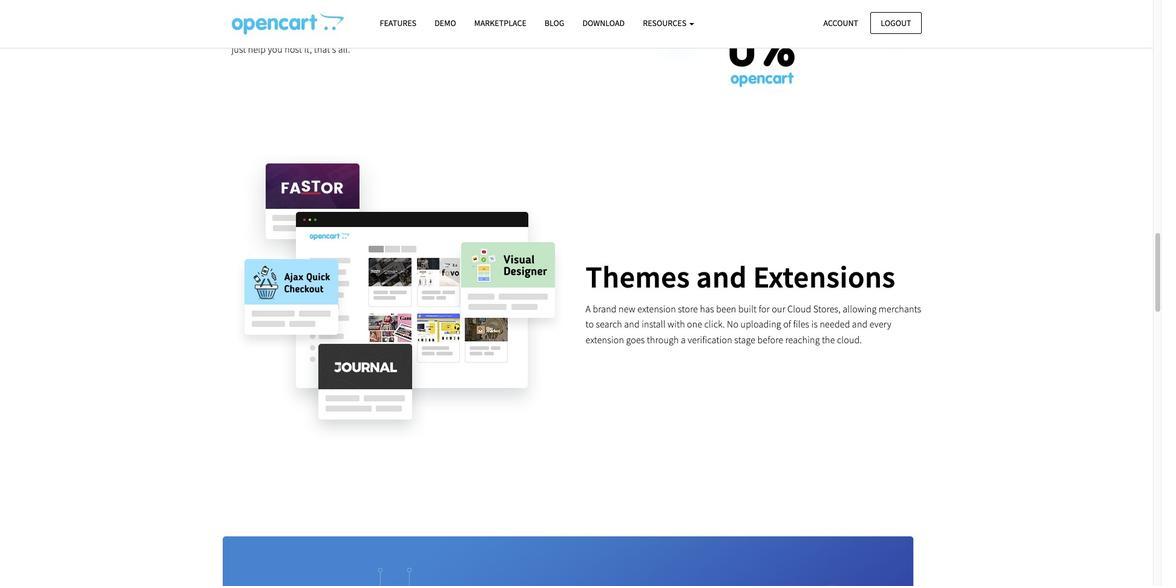 Task type: describe. For each thing, give the bounding box(es) containing it.
0 horizontal spatial and
[[624, 318, 640, 330]]

just
[[232, 43, 246, 55]]

providing
[[336, 28, 374, 40]]

has
[[700, 303, 715, 315]]

download link
[[574, 13, 634, 34]]

no
[[727, 318, 739, 330]]

files
[[794, 318, 810, 330]]

marketplace link
[[465, 13, 536, 34]]

don't
[[246, 12, 267, 24]]

all.
[[338, 43, 350, 55]]

a
[[586, 303, 591, 315]]

our inside we don't charge you any transaction fees, unlike other hosted ecommerce solutions. we stay true to our cause, providing the best open-source ecommerce solution. we just help you host it, that's all.
[[293, 28, 306, 40]]

true
[[264, 28, 280, 40]]

themes and extensions
[[586, 258, 896, 296]]

solutions.
[[528, 12, 567, 24]]

any
[[315, 12, 330, 24]]

0 horizontal spatial you
[[268, 43, 283, 55]]

source
[[434, 28, 460, 40]]

our inside the "a brand new extension store has been built for our cloud stores, allowing merchants to search and install with one click. no uploading of files is needed and every extension goes through a verification stage before reaching the cloud."
[[772, 303, 786, 315]]

for
[[759, 303, 770, 315]]

logout link
[[871, 12, 922, 34]]

transaction
[[332, 12, 377, 24]]

blog link
[[536, 13, 574, 34]]

to inside we don't charge you any transaction fees, unlike other hosted ecommerce solutions. we stay true to our cause, providing the best open-source ecommerce solution. we just help you host it, that's all.
[[282, 28, 291, 40]]

resources
[[643, 18, 689, 28]]

features
[[380, 18, 417, 28]]

install
[[642, 318, 666, 330]]

merchants
[[879, 303, 922, 315]]

extensions
[[754, 258, 896, 296]]

through
[[647, 334, 679, 346]]

opencart cloud image
[[232, 13, 344, 35]]

fees,
[[379, 12, 397, 24]]

demo link
[[426, 13, 465, 34]]

hosted
[[449, 12, 477, 24]]

account
[[824, 17, 859, 28]]

a
[[681, 334, 686, 346]]

new
[[619, 303, 636, 315]]

brand
[[593, 303, 617, 315]]

click.
[[705, 318, 725, 330]]

a brand new extension store has been built for our cloud stores, allowing merchants to search and install with one click. no uploading of files is needed and every extension goes through a verification stage before reaching the cloud.
[[586, 303, 922, 346]]

goes
[[626, 334, 645, 346]]

uploading
[[741, 318, 782, 330]]

verification
[[688, 334, 733, 346]]

reaching
[[786, 334, 820, 346]]

allowing
[[843, 303, 877, 315]]

the inside we don't charge you any transaction fees, unlike other hosted ecommerce solutions. we stay true to our cause, providing the best open-source ecommerce solution. we just help you host it, that's all.
[[376, 28, 389, 40]]

solution.
[[512, 28, 547, 40]]

to inside the "a brand new extension store has been built for our cloud stores, allowing merchants to search and install with one click. no uploading of files is needed and every extension goes through a verification stage before reaching the cloud."
[[586, 318, 594, 330]]

1 vertical spatial ecommerce
[[463, 28, 510, 40]]

one
[[687, 318, 703, 330]]

logout
[[881, 17, 912, 28]]

help
[[248, 43, 266, 55]]

account link
[[814, 12, 869, 34]]

unlike
[[399, 12, 424, 24]]



Task type: locate. For each thing, give the bounding box(es) containing it.
needed
[[820, 318, 851, 330]]

search
[[596, 318, 622, 330]]

extension down the search
[[586, 334, 624, 346]]

cause,
[[308, 28, 334, 40]]

you left "any"
[[298, 12, 313, 24]]

1 vertical spatial to
[[586, 318, 594, 330]]

we left don't
[[232, 12, 244, 24]]

download
[[583, 18, 625, 28]]

0 vertical spatial ecommerce
[[479, 12, 526, 24]]

1 vertical spatial the
[[822, 334, 835, 346]]

to right true
[[282, 28, 291, 40]]

the down the needed
[[822, 334, 835, 346]]

we down the solutions.
[[549, 28, 561, 40]]

with
[[668, 318, 685, 330]]

best
[[391, 28, 408, 40]]

before
[[758, 334, 784, 346]]

and up "goes" at the right bottom of the page
[[624, 318, 640, 330]]

1 vertical spatial you
[[268, 43, 283, 55]]

1 vertical spatial extension
[[586, 334, 624, 346]]

you
[[298, 12, 313, 24], [268, 43, 283, 55]]

1 vertical spatial our
[[772, 303, 786, 315]]

the inside the "a brand new extension store has been built for our cloud stores, allowing merchants to search and install with one click. no uploading of files is needed and every extension goes through a verification stage before reaching the cloud."
[[822, 334, 835, 346]]

extension up the "install" at the right of the page
[[638, 303, 676, 315]]

ecommerce
[[479, 12, 526, 24], [463, 28, 510, 40]]

0 vertical spatial you
[[298, 12, 313, 24]]

1 horizontal spatial to
[[586, 318, 594, 330]]

our up host
[[293, 28, 306, 40]]

is
[[812, 318, 818, 330]]

0 horizontal spatial extension
[[586, 334, 624, 346]]

open-
[[410, 28, 434, 40]]

1 horizontal spatial you
[[298, 12, 313, 24]]

0 vertical spatial extension
[[638, 303, 676, 315]]

ecommerce down hosted in the left top of the page
[[463, 28, 510, 40]]

built
[[739, 303, 757, 315]]

0 horizontal spatial the
[[376, 28, 389, 40]]

you down true
[[268, 43, 283, 55]]

store
[[678, 303, 698, 315]]

charge
[[269, 12, 296, 24]]

we don't charge you any transaction fees, unlike other hosted ecommerce solutions. we stay true to our cause, providing the best open-source ecommerce solution. we just help you host it, that's all.
[[232, 12, 567, 55]]

demo
[[435, 18, 456, 28]]

our right for
[[772, 303, 786, 315]]

marketplace
[[474, 18, 527, 28]]

that's
[[314, 43, 336, 55]]

stage
[[735, 334, 756, 346]]

the
[[376, 28, 389, 40], [822, 334, 835, 346]]

other
[[426, 12, 447, 24]]

0 vertical spatial the
[[376, 28, 389, 40]]

1 horizontal spatial extension
[[638, 303, 676, 315]]

features link
[[371, 13, 426, 34]]

1 horizontal spatial our
[[772, 303, 786, 315]]

of
[[784, 318, 792, 330]]

it,
[[304, 43, 312, 55]]

0 horizontal spatial our
[[293, 28, 306, 40]]

1 horizontal spatial and
[[697, 258, 747, 296]]

the down fees,
[[376, 28, 389, 40]]

we up just
[[232, 28, 244, 40]]

and
[[697, 258, 747, 296], [624, 318, 640, 330], [853, 318, 868, 330]]

0 vertical spatial our
[[293, 28, 306, 40]]

resources link
[[634, 13, 704, 34]]

extension
[[638, 303, 676, 315], [586, 334, 624, 346]]

host
[[285, 43, 302, 55]]

ecommerce up the solution.
[[479, 12, 526, 24]]

to down the a
[[586, 318, 594, 330]]

cloud
[[788, 303, 812, 315]]

themes
[[586, 258, 690, 296]]

2 horizontal spatial and
[[853, 318, 868, 330]]

and up been
[[697, 258, 747, 296]]

every
[[870, 318, 892, 330]]

stay
[[246, 28, 262, 40]]

and down allowing
[[853, 318, 868, 330]]

our
[[293, 28, 306, 40], [772, 303, 786, 315]]

been
[[717, 303, 737, 315]]

0 vertical spatial to
[[282, 28, 291, 40]]

to
[[282, 28, 291, 40], [586, 318, 594, 330]]

stores,
[[814, 303, 841, 315]]

1 horizontal spatial the
[[822, 334, 835, 346]]

cloud.
[[837, 334, 862, 346]]

we
[[232, 12, 244, 24], [232, 28, 244, 40], [549, 28, 561, 40]]

blog
[[545, 18, 565, 28]]

0 horizontal spatial to
[[282, 28, 291, 40]]



Task type: vqa. For each thing, say whether or not it's contained in the screenshot.
1st plus square o icon from the bottom of the page
no



